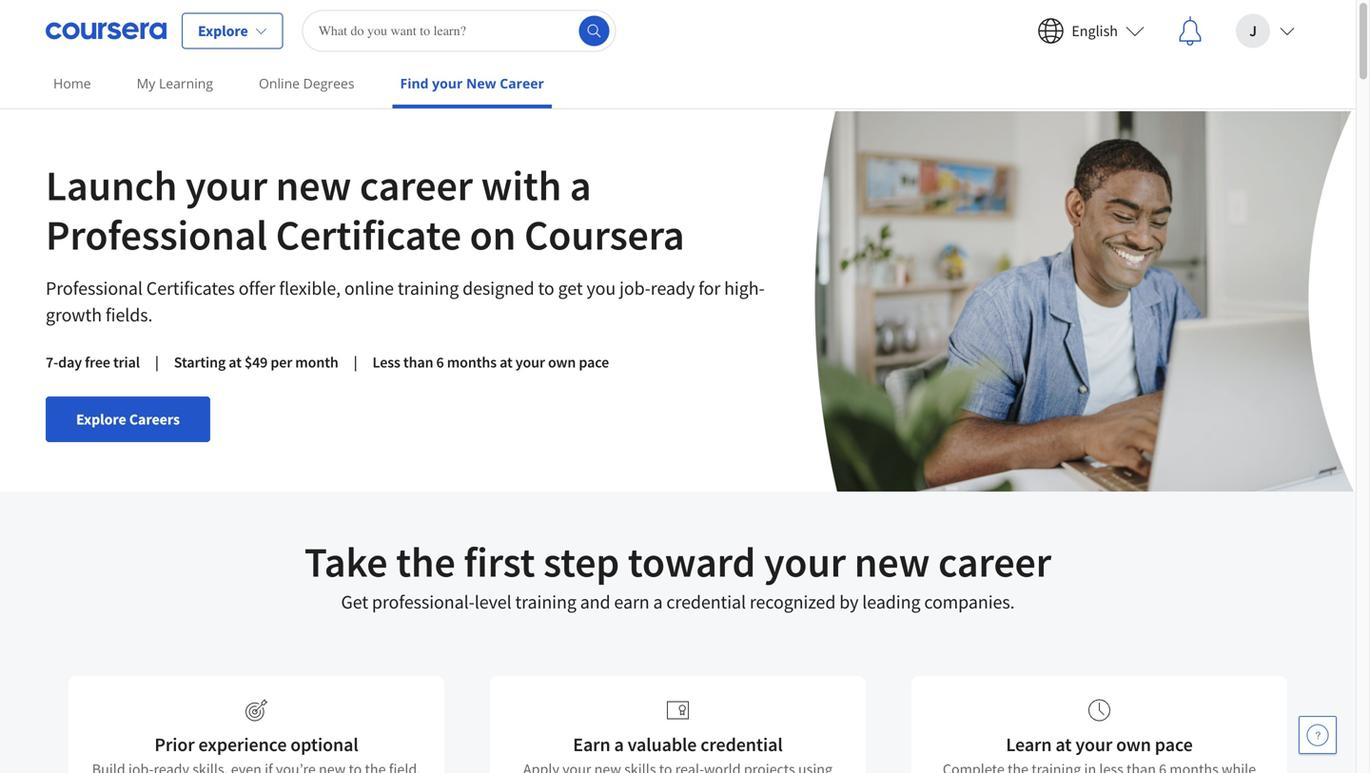 Task type: vqa. For each thing, say whether or not it's contained in the screenshot.
1st February from the bottom
no



Task type: describe. For each thing, give the bounding box(es) containing it.
and
[[580, 591, 611, 614]]

valuable
[[628, 733, 697, 757]]

new inside take the first step toward your new career get professional-level training and earn a credential recognized by leading companies.
[[854, 536, 930, 589]]

free
[[85, 353, 110, 372]]

experience
[[198, 733, 287, 757]]

for
[[699, 276, 721, 300]]

your inside take the first step toward your new career get professional-level training and earn a credential recognized by leading companies.
[[764, 536, 846, 589]]

7-day free trial | starting at $49 per month | less than 6 months at your own pace
[[46, 353, 609, 372]]

1 horizontal spatial pace
[[1155, 733, 1193, 757]]

2 vertical spatial a
[[614, 733, 624, 757]]

professional inside launch your new career with a professional certificate on coursera
[[46, 208, 267, 261]]

6
[[436, 353, 444, 372]]

coursera
[[524, 208, 685, 261]]

careers
[[129, 410, 180, 429]]

first
[[464, 536, 535, 589]]

online degrees
[[259, 74, 355, 92]]

$49
[[245, 353, 268, 372]]

day
[[58, 353, 82, 372]]

by
[[840, 591, 859, 614]]

explore for explore careers
[[76, 410, 126, 429]]

certificates
[[146, 276, 235, 300]]

home
[[53, 74, 91, 92]]

toward
[[628, 536, 756, 589]]

take
[[304, 536, 388, 589]]

online
[[344, 276, 394, 300]]

on
[[470, 208, 516, 261]]

offer
[[239, 276, 275, 300]]

career
[[500, 74, 544, 92]]

earn a valuable credential
[[573, 733, 783, 757]]

find your new career link
[[393, 62, 552, 108]]

learning
[[159, 74, 213, 92]]

earn
[[614, 591, 650, 614]]

you
[[587, 276, 616, 300]]

j button
[[1221, 0, 1310, 61]]

job-
[[620, 276, 651, 300]]

coursera image
[[46, 16, 167, 46]]

professional inside the professional certificates offer flexible, online training designed to get you job-ready for high- growth fields.
[[46, 276, 143, 300]]

explore for explore
[[198, 21, 248, 40]]

launch your new career with a professional certificate on coursera
[[46, 159, 685, 261]]

get
[[558, 276, 583, 300]]

leading
[[862, 591, 921, 614]]

home link
[[46, 62, 99, 105]]

career inside launch your new career with a professional certificate on coursera
[[360, 159, 473, 212]]

professional-
[[372, 591, 475, 614]]

learn at your own pace
[[1006, 733, 1193, 757]]

my learning link
[[129, 62, 221, 105]]

professional certificates offer flexible, online training designed to get you job-ready for high- growth fields.
[[46, 276, 765, 327]]

career inside take the first step toward your new career get professional-level training and earn a credential recognized by leading companies.
[[938, 536, 1052, 589]]

a inside take the first step toward your new career get professional-level training and earn a credential recognized by leading companies.
[[653, 591, 663, 614]]

flexible,
[[279, 276, 341, 300]]

trial | starting
[[113, 353, 226, 372]]



Task type: locate. For each thing, give the bounding box(es) containing it.
explore careers link
[[46, 397, 210, 443]]

prior
[[154, 733, 195, 757]]

to
[[538, 276, 554, 300]]

explore left careers
[[76, 410, 126, 429]]

0 vertical spatial new
[[276, 159, 351, 212]]

take the first step toward your new career get professional-level training and earn a credential recognized by leading companies.
[[304, 536, 1052, 614]]

at left the $49
[[229, 353, 242, 372]]

7-
[[46, 353, 58, 372]]

own
[[548, 353, 576, 372], [1116, 733, 1151, 757]]

find
[[400, 74, 429, 92]]

new
[[276, 159, 351, 212], [854, 536, 930, 589]]

1 horizontal spatial own
[[1116, 733, 1151, 757]]

What do you want to learn? text field
[[302, 10, 616, 52]]

english
[[1072, 21, 1118, 40]]

a right earn at the bottom left of page
[[614, 733, 624, 757]]

1 vertical spatial professional
[[46, 276, 143, 300]]

explore button
[[182, 13, 283, 49]]

prior experience optional
[[154, 733, 358, 757]]

0 horizontal spatial training
[[398, 276, 459, 300]]

1 vertical spatial new
[[854, 536, 930, 589]]

training inside take the first step toward your new career get professional-level training and earn a credential recognized by leading companies.
[[515, 591, 577, 614]]

credential down toward
[[667, 591, 746, 614]]

learn
[[1006, 733, 1052, 757]]

0 horizontal spatial pace
[[579, 353, 609, 372]]

step
[[544, 536, 620, 589]]

my
[[137, 74, 155, 92]]

a
[[570, 159, 591, 212], [653, 591, 663, 614], [614, 733, 624, 757]]

ready
[[651, 276, 695, 300]]

level
[[475, 591, 512, 614]]

pace
[[579, 353, 609, 372], [1155, 733, 1193, 757]]

explore careers
[[76, 410, 180, 429]]

explore
[[198, 21, 248, 40], [76, 410, 126, 429]]

0 vertical spatial career
[[360, 159, 473, 212]]

2 horizontal spatial at
[[1056, 733, 1072, 757]]

online degrees link
[[251, 62, 362, 105]]

1 horizontal spatial at
[[500, 353, 513, 372]]

0 vertical spatial explore
[[198, 21, 248, 40]]

at
[[229, 353, 242, 372], [500, 353, 513, 372], [1056, 733, 1072, 757]]

online
[[259, 74, 300, 92]]

professional
[[46, 208, 267, 261], [46, 276, 143, 300]]

the
[[396, 536, 456, 589]]

None search field
[[302, 10, 616, 52]]

1 horizontal spatial a
[[614, 733, 624, 757]]

0 horizontal spatial explore
[[76, 410, 126, 429]]

fields.
[[106, 303, 153, 327]]

1 vertical spatial a
[[653, 591, 663, 614]]

training right online
[[398, 276, 459, 300]]

0 horizontal spatial own
[[548, 353, 576, 372]]

career
[[360, 159, 473, 212], [938, 536, 1052, 589]]

1 vertical spatial training
[[515, 591, 577, 614]]

0 horizontal spatial a
[[570, 159, 591, 212]]

1 vertical spatial credential
[[701, 733, 783, 757]]

0 vertical spatial training
[[398, 276, 459, 300]]

month | less
[[295, 353, 400, 372]]

degrees
[[303, 74, 355, 92]]

0 vertical spatial a
[[570, 159, 591, 212]]

0 vertical spatial own
[[548, 353, 576, 372]]

credential inside take the first step toward your new career get professional-level training and earn a credential recognized by leading companies.
[[667, 591, 746, 614]]

1 vertical spatial own
[[1116, 733, 1151, 757]]

a inside launch your new career with a professional certificate on coursera
[[570, 159, 591, 212]]

per
[[271, 353, 292, 372]]

new
[[466, 74, 496, 92]]

2 professional from the top
[[46, 276, 143, 300]]

0 vertical spatial credential
[[667, 591, 746, 614]]

credential
[[667, 591, 746, 614], [701, 733, 783, 757]]

than
[[403, 353, 433, 372]]

2 horizontal spatial a
[[653, 591, 663, 614]]

1 vertical spatial career
[[938, 536, 1052, 589]]

at right learn
[[1056, 733, 1072, 757]]

at right months
[[500, 353, 513, 372]]

your inside launch your new career with a professional certificate on coursera
[[185, 159, 267, 212]]

my learning
[[137, 74, 213, 92]]

0 horizontal spatial new
[[276, 159, 351, 212]]

new inside launch your new career with a professional certificate on coursera
[[276, 159, 351, 212]]

a right with
[[570, 159, 591, 212]]

months
[[447, 353, 497, 372]]

high-
[[724, 276, 765, 300]]

0 vertical spatial pace
[[579, 353, 609, 372]]

credential right valuable
[[701, 733, 783, 757]]

j
[[1250, 21, 1257, 40]]

help center image
[[1307, 724, 1329, 747]]

get
[[341, 591, 368, 614]]

1 vertical spatial pace
[[1155, 733, 1193, 757]]

with
[[481, 159, 562, 212]]

0 horizontal spatial at
[[229, 353, 242, 372]]

training inside the professional certificates offer flexible, online training designed to get you job-ready for high- growth fields.
[[398, 276, 459, 300]]

0 horizontal spatial career
[[360, 159, 473, 212]]

1 horizontal spatial career
[[938, 536, 1052, 589]]

1 vertical spatial explore
[[76, 410, 126, 429]]

certificate
[[276, 208, 462, 261]]

a right earn
[[653, 591, 663, 614]]

1 horizontal spatial explore
[[198, 21, 248, 40]]

training left and
[[515, 591, 577, 614]]

explore inside dropdown button
[[198, 21, 248, 40]]

your
[[432, 74, 463, 92], [185, 159, 267, 212], [516, 353, 545, 372], [764, 536, 846, 589], [1076, 733, 1113, 757]]

training
[[398, 276, 459, 300], [515, 591, 577, 614]]

1 horizontal spatial new
[[854, 536, 930, 589]]

1 professional from the top
[[46, 208, 267, 261]]

professional up certificates
[[46, 208, 267, 261]]

earn
[[573, 733, 611, 757]]

growth
[[46, 303, 102, 327]]

launch
[[46, 159, 177, 212]]

0 vertical spatial professional
[[46, 208, 267, 261]]

companies.
[[924, 591, 1015, 614]]

optional
[[291, 733, 358, 757]]

1 horizontal spatial training
[[515, 591, 577, 614]]

designed
[[463, 276, 534, 300]]

professional up growth
[[46, 276, 143, 300]]

find your new career
[[400, 74, 544, 92]]

explore up learning
[[198, 21, 248, 40]]

english button
[[1022, 0, 1160, 61]]

recognized
[[750, 591, 836, 614]]



